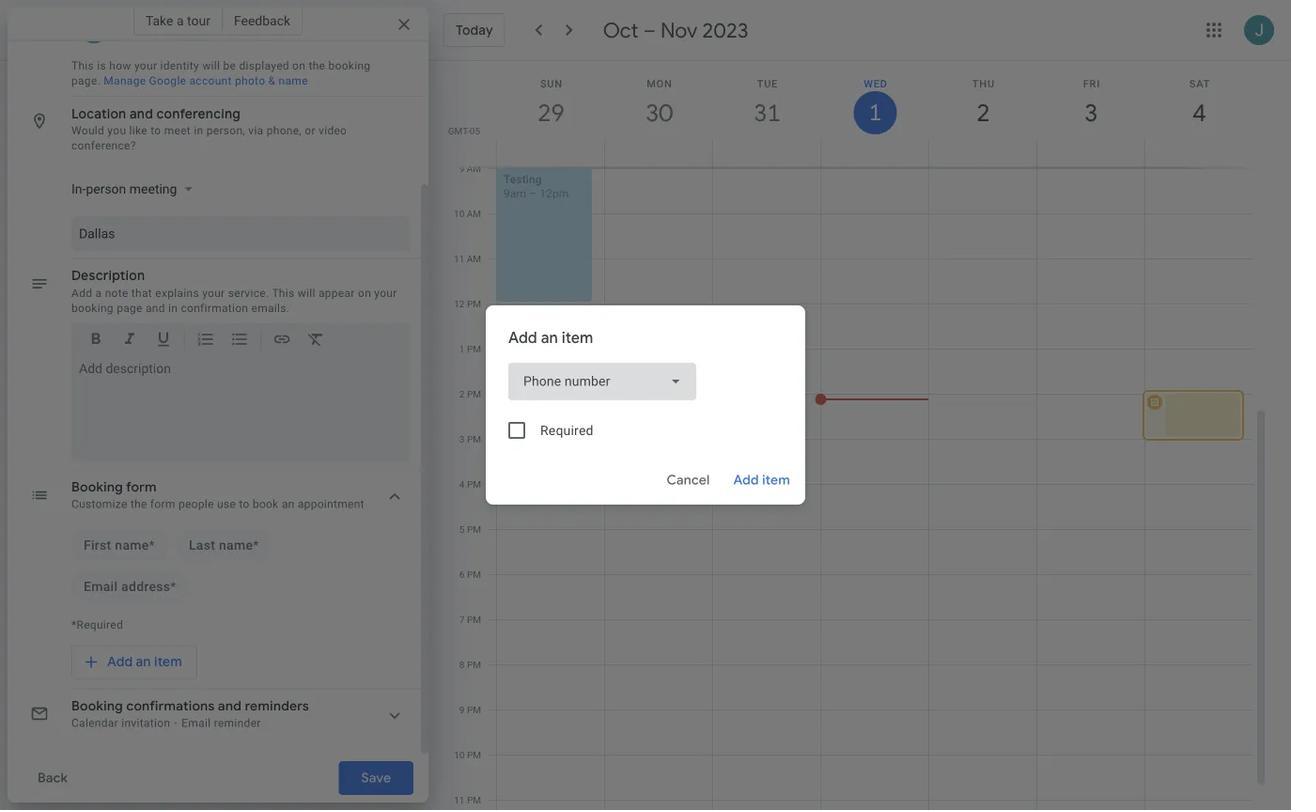 Task type: locate. For each thing, give the bounding box(es) containing it.
am down 9 am
[[467, 208, 481, 220]]

conferencing
[[157, 106, 241, 123]]

1 vertical spatial an
[[282, 498, 295, 511]]

and inside description add a note that explains your service. this will appear on your booking page and in confirmation emails.
[[146, 302, 165, 315]]

manage google account photo & name
[[104, 75, 308, 88]]

0 horizontal spatial name
[[115, 538, 149, 554]]

0 vertical spatial 9
[[459, 163, 465, 174]]

2 9 from the top
[[460, 705, 465, 716]]

on right appear at top
[[358, 287, 371, 300]]

add inside "button"
[[107, 654, 133, 671]]

5 column header from the left
[[929, 61, 1038, 167]]

nov
[[661, 17, 698, 43]]

name right "first"
[[115, 538, 149, 554]]

5 pm from the top
[[467, 479, 481, 490]]

11 for 11 pm
[[454, 795, 465, 806]]

am up 12 pm
[[467, 253, 481, 265]]

1
[[460, 344, 465, 355]]

0 horizontal spatial will
[[202, 60, 220, 73]]

4
[[460, 479, 465, 490]]

an down address
[[136, 654, 151, 671]]

am
[[467, 163, 481, 174], [467, 208, 481, 220], [467, 253, 481, 265]]

1 vertical spatial a
[[95, 287, 102, 300]]

2 10 from the top
[[454, 750, 465, 761]]

list item
[[71, 531, 167, 561], [177, 531, 271, 561], [71, 572, 189, 603]]

1 horizontal spatial an
[[282, 498, 295, 511]]

name for last name *
[[219, 538, 253, 554]]

pm down the 9 pm
[[467, 750, 481, 761]]

1 10 from the top
[[454, 208, 465, 220]]

booking
[[71, 479, 123, 496]]

1 horizontal spatial name
[[219, 538, 253, 554]]

0 vertical spatial this
[[71, 60, 94, 73]]

0 horizontal spatial to
[[151, 125, 161, 138]]

first
[[84, 538, 111, 554]]

customize
[[71, 498, 127, 511]]

this is how your identity will be displayed on the booking page.
[[71, 60, 371, 88]]

10 up 11 pm
[[454, 750, 465, 761]]

0 horizontal spatial add an item
[[107, 654, 182, 671]]

john smith
[[124, 22, 195, 39]]

1 vertical spatial this
[[272, 287, 295, 300]]

pm right '3'
[[467, 434, 481, 445]]

1 pm from the top
[[467, 298, 481, 310]]

pm for 8 pm
[[467, 659, 481, 671]]

am for 10 am
[[467, 208, 481, 220]]

a left the note
[[95, 287, 102, 300]]

2 horizontal spatial an
[[541, 329, 558, 348]]

10 am
[[454, 208, 481, 220]]

1 horizontal spatial add an item
[[509, 329, 594, 348]]

8 pm from the top
[[467, 614, 481, 626]]

an
[[541, 329, 558, 348], [282, 498, 295, 511], [136, 654, 151, 671]]

cancel
[[667, 472, 710, 489]]

email address *
[[84, 580, 176, 595]]

0 vertical spatial 10
[[454, 208, 465, 220]]

am down 05
[[467, 163, 481, 174]]

pm for 6 pm
[[467, 569, 481, 580]]

1 vertical spatial in
[[168, 302, 178, 315]]

1 horizontal spatial will
[[298, 287, 316, 300]]

12
[[454, 298, 465, 310]]

pm for 5 pm
[[467, 524, 481, 535]]

*
[[149, 538, 155, 554], [253, 538, 259, 554], [170, 580, 176, 595]]

video
[[319, 125, 347, 138]]

–
[[644, 17, 656, 43]]

2 vertical spatial an
[[136, 654, 151, 671]]

displayed
[[239, 60, 289, 73]]

0 horizontal spatial booking
[[71, 302, 114, 315]]

0 vertical spatial and
[[130, 106, 153, 123]]

0 vertical spatial add an item
[[509, 329, 594, 348]]

0 horizontal spatial item
[[154, 654, 182, 671]]

column header
[[496, 61, 605, 167], [604, 61, 714, 167], [713, 61, 822, 167], [821, 61, 930, 167], [929, 61, 1038, 167], [1037, 61, 1146, 167], [1145, 61, 1254, 167]]

2 vertical spatial am
[[467, 253, 481, 265]]

item down address
[[154, 654, 182, 671]]

pm for 11 pm
[[467, 795, 481, 806]]

to inside booking form customize the form people use to book an appointment
[[239, 498, 250, 511]]

pm right 12
[[467, 298, 481, 310]]

1 horizontal spatial this
[[272, 287, 295, 300]]

0 horizontal spatial on
[[292, 60, 306, 73]]

0 horizontal spatial your
[[134, 60, 157, 73]]

0 horizontal spatial an
[[136, 654, 151, 671]]

pm for 9 pm
[[467, 705, 481, 716]]

name
[[279, 75, 308, 88], [115, 538, 149, 554], [219, 538, 253, 554]]

in down conferencing
[[194, 125, 204, 138]]

1 vertical spatial booking
[[71, 302, 114, 315]]

oct
[[603, 17, 639, 43]]

4 pm
[[460, 479, 481, 490]]

an right 1 pm at the left
[[541, 329, 558, 348]]

location
[[71, 106, 126, 123]]

take a tour button
[[133, 6, 223, 36]]

grid
[[436, 61, 1269, 810]]

project
[[612, 399, 649, 412]]

back
[[37, 770, 68, 787]]

0 vertical spatial item
[[562, 329, 594, 348]]

10
[[454, 208, 465, 220], [454, 750, 465, 761]]

2 horizontal spatial item
[[763, 472, 791, 489]]

11 up 12
[[454, 253, 465, 265]]

11 am
[[454, 253, 481, 265]]

1 11 from the top
[[454, 253, 465, 265]]

11 pm from the top
[[467, 750, 481, 761]]

1 horizontal spatial to
[[239, 498, 250, 511]]

pm right "6"
[[467, 569, 481, 580]]

the
[[309, 60, 325, 73], [131, 498, 147, 511]]

1 horizontal spatial a
[[177, 13, 184, 28]]

9 down 8
[[460, 705, 465, 716]]

0 vertical spatial on
[[292, 60, 306, 73]]

to right like
[[151, 125, 161, 138]]

book
[[253, 498, 279, 511]]

the right the displayed at the left top of the page
[[309, 60, 325, 73]]

add an item
[[509, 329, 594, 348], [107, 654, 182, 671]]

11 down 10 pm
[[454, 795, 465, 806]]

use
[[217, 498, 236, 511]]

your up the confirmation
[[202, 287, 225, 300]]

will up account
[[202, 60, 220, 73]]

a
[[177, 13, 184, 28], [95, 287, 102, 300]]

bold image
[[86, 330, 105, 352]]

will
[[202, 60, 220, 73], [298, 287, 316, 300]]

1 am from the top
[[467, 163, 481, 174]]

in inside location and conferencing would you like to meet in person, via phone, or video conference?
[[194, 125, 204, 138]]

list item down the use
[[177, 531, 271, 561]]

0 vertical spatial 11
[[454, 253, 465, 265]]

google
[[149, 75, 186, 88]]

3 pm from the top
[[467, 389, 481, 400]]

8 pm
[[460, 659, 481, 671]]

*required
[[71, 619, 123, 632]]

1 horizontal spatial booking
[[329, 60, 371, 73]]

None field
[[509, 363, 697, 400]]

to inside location and conferencing would you like to meet in person, via phone, or video conference?
[[151, 125, 161, 138]]

add an item inside dialog
[[509, 329, 594, 348]]

6 column header from the left
[[1037, 61, 1146, 167]]

numbered list image
[[196, 330, 215, 352]]

1 vertical spatial am
[[467, 208, 481, 220]]

list item down first name *
[[71, 572, 189, 603]]

0 vertical spatial will
[[202, 60, 220, 73]]

2 horizontal spatial *
[[253, 538, 259, 554]]

0 horizontal spatial this
[[71, 60, 94, 73]]

pm right 2
[[467, 389, 481, 400]]

item right the cancel 'button'
[[763, 472, 791, 489]]

add an item right 1 pm at the left
[[509, 329, 594, 348]]

the right customize
[[131, 498, 147, 511]]

9 pm from the top
[[467, 659, 481, 671]]

2 am from the top
[[467, 208, 481, 220]]

name right last
[[219, 538, 253, 554]]

last name *
[[189, 538, 259, 554]]

the inside this is how your identity will be displayed on the booking page.
[[309, 60, 325, 73]]

your right appear at top
[[374, 287, 397, 300]]

10 for 10 pm
[[454, 750, 465, 761]]

feedback button
[[223, 6, 303, 36]]

1 horizontal spatial your
[[202, 287, 225, 300]]

0 vertical spatial booking
[[329, 60, 371, 73]]

location and conferencing would you like to meet in person, via phone, or video conference?
[[71, 106, 347, 153]]

or
[[305, 125, 316, 138]]

item inside "button"
[[154, 654, 182, 671]]

7
[[460, 614, 465, 626]]

pm down 10 pm
[[467, 795, 481, 806]]

list item up email address *
[[71, 531, 167, 561]]

an inside dialog
[[541, 329, 558, 348]]

7 pm from the top
[[467, 569, 481, 580]]

3 am from the top
[[467, 253, 481, 265]]

1 horizontal spatial the
[[309, 60, 325, 73]]

05
[[470, 125, 480, 136]]

1 vertical spatial form
[[150, 498, 176, 511]]

1 horizontal spatial *
[[170, 580, 176, 595]]

form left people
[[150, 498, 176, 511]]

1 vertical spatial to
[[239, 498, 250, 511]]

pm down 8 pm
[[467, 705, 481, 716]]

and up like
[[130, 106, 153, 123]]

booking up video
[[329, 60, 371, 73]]

0 horizontal spatial in
[[168, 302, 178, 315]]

item up required
[[562, 329, 594, 348]]

item
[[562, 329, 594, 348], [763, 472, 791, 489], [154, 654, 182, 671]]

2 11 from the top
[[454, 795, 465, 806]]

to right the use
[[239, 498, 250, 511]]

2 pm
[[460, 389, 481, 400]]

6 pm from the top
[[467, 524, 481, 535]]

add down *required
[[107, 654, 133, 671]]

0 vertical spatial am
[[467, 163, 481, 174]]

10 pm from the top
[[467, 705, 481, 716]]

your right how
[[134, 60, 157, 73]]

underline image
[[154, 330, 173, 352]]

this up page.
[[71, 60, 94, 73]]

1 vertical spatial will
[[298, 287, 316, 300]]

this up the emails.
[[272, 287, 295, 300]]

form
[[126, 479, 157, 496], [150, 498, 176, 511]]

address
[[121, 580, 170, 595]]

how
[[109, 60, 131, 73]]

0 horizontal spatial the
[[131, 498, 147, 511]]

phone,
[[267, 125, 302, 138]]

pm for 12 pm
[[467, 298, 481, 310]]

bulleted list image
[[230, 330, 249, 352]]

pm right the 1
[[467, 344, 481, 355]]

identity
[[160, 60, 199, 73]]

form right booking
[[126, 479, 157, 496]]

4 pm from the top
[[467, 434, 481, 445]]

add down the description
[[71, 287, 92, 300]]

1 vertical spatial 11
[[454, 795, 465, 806]]

your
[[134, 60, 157, 73], [202, 287, 225, 300], [374, 287, 397, 300]]

and
[[130, 106, 153, 123], [146, 302, 165, 315]]

on right the displayed at the left top of the page
[[292, 60, 306, 73]]

pm right 7 on the left
[[467, 614, 481, 626]]

in
[[194, 125, 204, 138], [168, 302, 178, 315]]

pm right 4
[[467, 479, 481, 490]]

11 for 11 am
[[454, 253, 465, 265]]

add an item down *required
[[107, 654, 182, 671]]

an right book
[[282, 498, 295, 511]]

1 vertical spatial item
[[763, 472, 791, 489]]

manage google account photo & name link
[[104, 75, 308, 88]]

add right the cancel 'button'
[[734, 472, 759, 489]]

1 vertical spatial add an item
[[107, 654, 182, 671]]

1 horizontal spatial in
[[194, 125, 204, 138]]

back button
[[23, 761, 83, 795]]

name for first name *
[[115, 538, 149, 554]]

1 vertical spatial 10
[[454, 750, 465, 761]]

12 pm from the top
[[467, 795, 481, 806]]

1 pm
[[460, 344, 481, 355]]

testing
[[504, 173, 542, 186]]

10 up 11 am
[[454, 208, 465, 220]]

2 vertical spatial item
[[154, 654, 182, 671]]

booking form customize the form people use to book an appointment
[[71, 479, 365, 511]]

in down explains
[[168, 302, 178, 315]]

* for first name
[[149, 538, 155, 554]]

0 vertical spatial to
[[151, 125, 161, 138]]

9 down gmt-05
[[459, 163, 465, 174]]

0 vertical spatial an
[[541, 329, 558, 348]]

pm right "5" on the left bottom
[[467, 524, 481, 535]]

add an item dialog
[[486, 306, 806, 505]]

1 vertical spatial 9
[[460, 705, 465, 716]]

9 for 9 pm
[[460, 705, 465, 716]]

1 vertical spatial and
[[146, 302, 165, 315]]

booking down the note
[[71, 302, 114, 315]]

0 horizontal spatial a
[[95, 287, 102, 300]]

1 vertical spatial the
[[131, 498, 147, 511]]

this
[[71, 60, 94, 73], [272, 287, 295, 300]]

pm for 1 pm
[[467, 344, 481, 355]]

will left appear at top
[[298, 287, 316, 300]]

person,
[[207, 125, 245, 138]]

1 horizontal spatial on
[[358, 287, 371, 300]]

0 horizontal spatial *
[[149, 538, 155, 554]]

and down that
[[146, 302, 165, 315]]

page
[[117, 302, 143, 315]]

a inside button
[[177, 13, 184, 28]]

a left tour
[[177, 13, 184, 28]]

pm for 10 pm
[[467, 750, 481, 761]]

add
[[71, 287, 92, 300], [509, 329, 538, 348], [734, 472, 759, 489], [107, 654, 133, 671]]

am for 11 am
[[467, 253, 481, 265]]

2 pm from the top
[[467, 344, 481, 355]]

0 vertical spatial the
[[309, 60, 325, 73]]

name right the &
[[279, 75, 308, 88]]

to
[[151, 125, 161, 138], [239, 498, 250, 511]]

11
[[454, 253, 465, 265], [454, 795, 465, 806]]

1 9 from the top
[[459, 163, 465, 174]]

1 vertical spatial on
[[358, 287, 371, 300]]

tour
[[187, 13, 210, 28]]

booking
[[329, 60, 371, 73], [71, 302, 114, 315]]

0 vertical spatial a
[[177, 13, 184, 28]]

9 pm
[[460, 705, 481, 716]]

0 vertical spatial in
[[194, 125, 204, 138]]

on inside description add a note that explains your service. this will appear on your booking page and in confirmation emails.
[[358, 287, 371, 300]]

pm right 8
[[467, 659, 481, 671]]



Task type: describe. For each thing, give the bounding box(es) containing it.
none field inside add an item dialog
[[509, 363, 697, 400]]

smith
[[158, 22, 195, 39]]

a inside description add a note that explains your service. this will appear on your booking page and in confirmation emails.
[[95, 287, 102, 300]]

cancel button
[[659, 458, 719, 503]]

5 pm
[[460, 524, 481, 535]]

add inside button
[[734, 472, 759, 489]]

6 pm
[[460, 569, 481, 580]]

this inside description add a note that explains your service. this will appear on your booking page and in confirmation emails.
[[272, 287, 295, 300]]

am for 9 am
[[467, 163, 481, 174]]

2 horizontal spatial your
[[374, 287, 397, 300]]

7 pm
[[460, 614, 481, 626]]

pm for 3 pm
[[467, 434, 481, 445]]

will inside description add a note that explains your service. this will appear on your booking page and in confirmation emails.
[[298, 287, 316, 300]]

10 for 10 am
[[454, 208, 465, 220]]

on inside this is how your identity will be displayed on the booking page.
[[292, 60, 306, 73]]

add item
[[734, 472, 791, 489]]

9 for 9 am
[[459, 163, 465, 174]]

list item containing last name
[[177, 531, 271, 561]]

via
[[248, 125, 264, 138]]

is
[[97, 60, 106, 73]]

like
[[129, 125, 148, 138]]

your inside this is how your identity will be displayed on the booking page.
[[134, 60, 157, 73]]

3
[[460, 434, 465, 445]]

gmt-05
[[448, 125, 480, 136]]

first name *
[[84, 538, 155, 554]]

today
[[456, 22, 493, 39]]

today button
[[444, 13, 505, 47]]

3 pm
[[460, 434, 481, 445]]

2 horizontal spatial name
[[279, 75, 308, 88]]

last
[[189, 538, 215, 554]]

appointment
[[298, 498, 365, 511]]

8
[[460, 659, 465, 671]]

12 pm
[[454, 298, 481, 310]]

1 horizontal spatial item
[[562, 329, 594, 348]]

item inside button
[[763, 472, 791, 489]]

this inside this is how your identity will be displayed on the booking page.
[[71, 60, 94, 73]]

add an item inside "button"
[[107, 654, 182, 671]]

pm for 7 pm
[[467, 614, 481, 626]]

6
[[460, 569, 465, 580]]

you
[[108, 125, 126, 138]]

0 vertical spatial form
[[126, 479, 157, 496]]

take
[[146, 13, 173, 28]]

required
[[541, 423, 594, 438]]

take a tour
[[146, 13, 210, 28]]

10 pm
[[454, 750, 481, 761]]

2023
[[703, 17, 749, 43]]

gmt-
[[448, 125, 470, 136]]

2 column header from the left
[[604, 61, 714, 167]]

formatting options toolbar
[[71, 323, 410, 363]]

add item button
[[726, 458, 798, 503]]

emails.
[[252, 302, 290, 315]]

confirmation
[[181, 302, 248, 315]]

that
[[131, 287, 152, 300]]

manage
[[104, 75, 146, 88]]

pm for 2 pm
[[467, 389, 481, 400]]

account
[[189, 75, 232, 88]]

feedback
[[234, 13, 291, 28]]

&
[[268, 75, 276, 88]]

testing button
[[496, 169, 592, 302]]

4 column header from the left
[[821, 61, 930, 167]]

add an item button
[[71, 646, 197, 680]]

booking inside description add a note that explains your service. this will appear on your booking page and in confirmation emails.
[[71, 302, 114, 315]]

meet
[[164, 125, 191, 138]]

appear
[[319, 287, 355, 300]]

in inside description add a note that explains your service. this will appear on your booking page and in confirmation emails.
[[168, 302, 178, 315]]

list item containing first name
[[71, 531, 167, 561]]

would
[[71, 125, 104, 138]]

service.
[[228, 287, 269, 300]]

photo
[[235, 75, 265, 88]]

note
[[105, 287, 128, 300]]

conference?
[[71, 140, 136, 153]]

11 pm
[[454, 795, 481, 806]]

description
[[71, 268, 145, 285]]

people
[[179, 498, 214, 511]]

and inside location and conferencing would you like to meet in person, via phone, or video conference?
[[130, 106, 153, 123]]

3 column header from the left
[[713, 61, 822, 167]]

email
[[84, 580, 118, 595]]

will inside this is how your identity will be displayed on the booking page.
[[202, 60, 220, 73]]

booking inside this is how your identity will be displayed on the booking page.
[[329, 60, 371, 73]]

add right 1 pm at the left
[[509, 329, 538, 348]]

project button
[[604, 394, 700, 483]]

9 am
[[459, 163, 481, 174]]

explains
[[155, 287, 199, 300]]

the inside booking form customize the form people use to book an appointment
[[131, 498, 147, 511]]

an inside "button"
[[136, 654, 151, 671]]

list item containing email address
[[71, 572, 189, 603]]

* for last name
[[253, 538, 259, 554]]

be
[[223, 60, 236, 73]]

insert link image
[[273, 330, 291, 352]]

2
[[460, 389, 465, 400]]

page.
[[71, 75, 101, 88]]

remove formatting image
[[306, 330, 325, 352]]

grid containing testing
[[436, 61, 1269, 810]]

5
[[460, 524, 465, 535]]

an inside booking form customize the form people use to book an appointment
[[282, 498, 295, 511]]

description add a note that explains your service. this will appear on your booking page and in confirmation emails.
[[71, 268, 397, 315]]

pm for 4 pm
[[467, 479, 481, 490]]

1 column header from the left
[[496, 61, 605, 167]]

* for email address
[[170, 580, 176, 595]]

7 column header from the left
[[1145, 61, 1254, 167]]

add inside description add a note that explains your service. this will appear on your booking page and in confirmation emails.
[[71, 287, 92, 300]]

italic image
[[120, 330, 139, 352]]

Description text field
[[79, 361, 402, 455]]



Task type: vqa. For each thing, say whether or not it's contained in the screenshot.
list item containing Email address
yes



